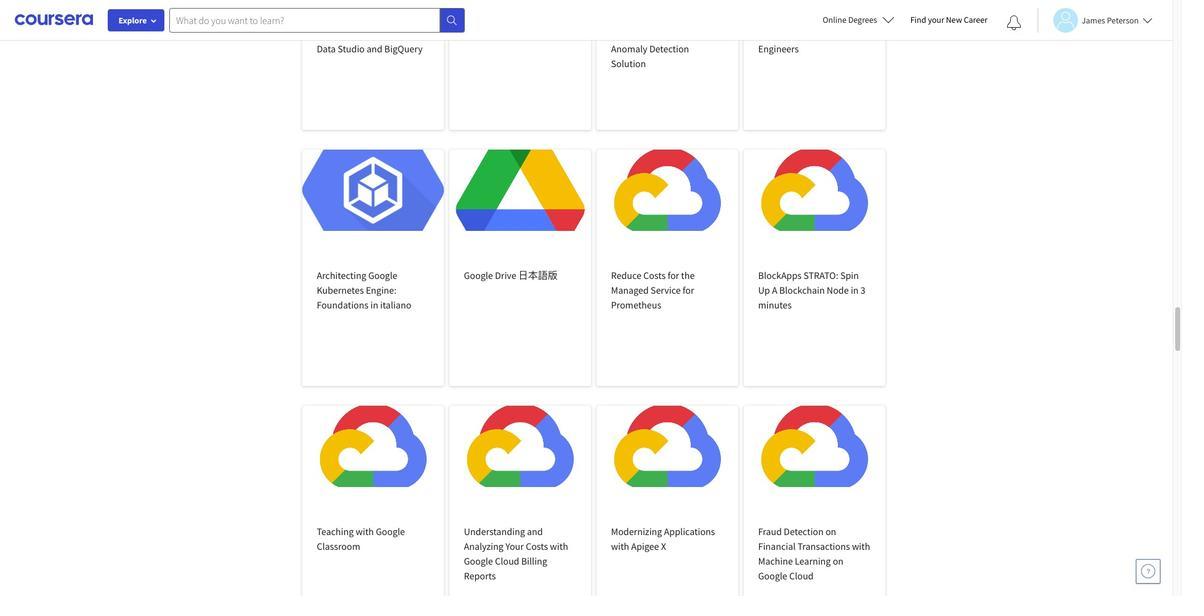 Task type: vqa. For each thing, say whether or not it's contained in the screenshot.
"5" button at the right bottom of the page
no



Task type: describe. For each thing, give the bounding box(es) containing it.
detection inside deploy and test a visual inspection ai component anomaly detection solution
[[650, 42, 689, 55]]

cloud inside hands-on labs in google cloud for security engineers
[[758, 28, 783, 40]]

What do you want to learn? text field
[[169, 8, 440, 32]]

in inside "blockapps strato: spin up a blockchain node in 3 minutes"
[[851, 284, 859, 296]]

anomaly
[[611, 42, 648, 55]]

strato:
[[804, 269, 839, 281]]

and inside how to build a bi dashboard using google data studio and bigquery
[[367, 42, 383, 55]]

the
[[681, 269, 695, 281]]

reduce
[[611, 269, 642, 281]]

interact
[[464, 13, 496, 25]]

日本語版
[[518, 269, 558, 281]]

interact with terraform modules
[[464, 13, 559, 40]]

understanding and analyzing your costs with google cloud billing reports link
[[449, 406, 591, 596]]

for for on
[[785, 28, 796, 40]]

blockapps strato: spin up a blockchain node in 3 minutes
[[758, 269, 866, 311]]

modernizing applications with apigee x link
[[596, 406, 738, 596]]

blockapps
[[758, 269, 802, 281]]

teaching
[[317, 525, 354, 538]]

drive
[[495, 269, 516, 281]]

modernizing
[[611, 525, 662, 538]]

data
[[317, 42, 336, 55]]

understanding
[[464, 525, 525, 538]]

spin
[[841, 269, 859, 281]]

modernizing applications with apigee x
[[611, 525, 715, 552]]

hands-on labs in google cloud for security engineers link
[[744, 0, 885, 130]]

find your new career
[[911, 14, 988, 25]]

and for deploy
[[642, 13, 658, 25]]

visual
[[686, 13, 710, 25]]

with inside 'fraud detection on financial transactions with machine learning on google cloud'
[[852, 540, 870, 552]]

x
[[661, 540, 666, 552]]

managed
[[611, 284, 649, 296]]

google inside 'fraud detection on financial transactions with machine learning on google cloud'
[[758, 570, 788, 582]]

with inside "understanding and analyzing your costs with google cloud billing reports"
[[550, 540, 568, 552]]

build
[[348, 13, 370, 25]]

google drive 日本語版 link
[[449, 150, 591, 386]]

learning
[[795, 555, 831, 567]]

hands-
[[758, 13, 788, 25]]

deploy and test a visual inspection ai component anomaly detection solution
[[611, 13, 715, 70]]

0 vertical spatial on
[[826, 525, 837, 538]]

a
[[772, 284, 778, 296]]

reduce costs for the managed service for prometheus link
[[596, 150, 738, 386]]

security
[[798, 28, 832, 40]]

teaching with google classroom
[[317, 525, 405, 552]]

peterson
[[1107, 14, 1139, 26]]

for for costs
[[683, 284, 694, 296]]

costs inside "understanding and analyzing your costs with google cloud billing reports"
[[526, 540, 548, 552]]

3
[[861, 284, 866, 296]]

classroom
[[317, 540, 360, 552]]

apigee
[[631, 540, 659, 552]]

inspection
[[611, 28, 655, 40]]

reduce costs for the managed service for prometheus
[[611, 269, 695, 311]]

google drive 日本語版
[[464, 269, 558, 281]]

online degrees
[[823, 14, 877, 25]]

applications
[[664, 525, 715, 538]]

cloud inside 'fraud detection on financial transactions with machine learning on google cloud'
[[790, 570, 814, 582]]

ai
[[657, 28, 664, 40]]

test
[[660, 13, 677, 25]]

your
[[928, 14, 945, 25]]

google inside 'link'
[[464, 269, 493, 281]]

node
[[827, 284, 849, 296]]

how to build a bi dashboard using google data studio and bigquery
[[317, 13, 423, 55]]

up
[[758, 284, 770, 296]]

interact with terraform modules link
[[449, 0, 591, 130]]

your
[[506, 540, 524, 552]]

google inside how to build a bi dashboard using google data studio and bigquery
[[389, 28, 418, 40]]

0 horizontal spatial for
[[668, 269, 679, 281]]

foundations
[[317, 299, 369, 311]]

deploy and test a visual inspection ai component anomaly detection solution link
[[596, 0, 738, 130]]

costs inside reduce costs for the managed service for prometheus
[[644, 269, 666, 281]]

with inside teaching with google classroom
[[356, 525, 374, 538]]

find your new career link
[[904, 12, 994, 28]]

with inside interact with terraform modules
[[498, 13, 516, 25]]

machine
[[758, 555, 793, 567]]

career
[[964, 14, 988, 25]]

billing
[[521, 555, 547, 567]]

minutes
[[758, 299, 792, 311]]

architecting google kubernetes engine: foundations in italiano
[[317, 269, 411, 311]]



Task type: locate. For each thing, give the bounding box(es) containing it.
with right interact
[[498, 13, 516, 25]]

engineers
[[758, 42, 799, 55]]

coursera image
[[15, 10, 93, 30]]

bi
[[379, 13, 387, 25]]

detection up transactions
[[784, 525, 824, 538]]

and inside "understanding and analyzing your costs with google cloud billing reports"
[[527, 525, 543, 538]]

and up the billing
[[527, 525, 543, 538]]

prometheus
[[611, 299, 661, 311]]

and
[[642, 13, 658, 25], [367, 42, 383, 55], [527, 525, 543, 538]]

0 vertical spatial for
[[785, 28, 796, 40]]

on down transactions
[[833, 555, 844, 567]]

0 vertical spatial costs
[[644, 269, 666, 281]]

a left bi
[[372, 13, 377, 25]]

0 vertical spatial cloud
[[758, 28, 783, 40]]

for inside hands-on labs in google cloud for security engineers
[[785, 28, 796, 40]]

0 horizontal spatial a
[[372, 13, 377, 25]]

deploy
[[611, 13, 640, 25]]

terraform
[[518, 13, 559, 25]]

2 horizontal spatial cloud
[[790, 570, 814, 582]]

modules
[[464, 28, 499, 40]]

using
[[364, 28, 387, 40]]

for down the
[[683, 284, 694, 296]]

2 vertical spatial in
[[371, 299, 378, 311]]

on
[[788, 13, 800, 25]]

on up transactions
[[826, 525, 837, 538]]

2 vertical spatial and
[[527, 525, 543, 538]]

detection
[[650, 42, 689, 55], [784, 525, 824, 538]]

blockapps strato: spin up a blockchain node in 3 minutes link
[[744, 150, 885, 386]]

analyzing
[[464, 540, 504, 552]]

costs
[[644, 269, 666, 281], [526, 540, 548, 552]]

labs
[[802, 13, 821, 25]]

explore
[[119, 15, 147, 26]]

financial
[[758, 540, 796, 552]]

a right test
[[679, 13, 684, 25]]

blockchain
[[780, 284, 825, 296]]

2 horizontal spatial and
[[642, 13, 658, 25]]

solution
[[611, 57, 646, 70]]

a inside deploy and test a visual inspection ai component anomaly detection solution
[[679, 13, 684, 25]]

explore button
[[108, 9, 164, 31]]

kubernetes
[[317, 284, 364, 296]]

teaching with google classroom link
[[302, 406, 444, 596]]

1 vertical spatial on
[[833, 555, 844, 567]]

0 horizontal spatial costs
[[526, 540, 548, 552]]

None search field
[[169, 8, 465, 32]]

service
[[651, 284, 681, 296]]

with down the modernizing
[[611, 540, 629, 552]]

and down using
[[367, 42, 383, 55]]

show notifications image
[[1007, 15, 1022, 30]]

1 horizontal spatial for
[[683, 284, 694, 296]]

detection down ai
[[650, 42, 689, 55]]

2 vertical spatial cloud
[[790, 570, 814, 582]]

in right labs
[[823, 13, 831, 25]]

james peterson
[[1082, 14, 1139, 26]]

online degrees button
[[813, 6, 904, 33]]

for down on
[[785, 28, 796, 40]]

0 vertical spatial and
[[642, 13, 658, 25]]

for
[[785, 28, 796, 40], [668, 269, 679, 281], [683, 284, 694, 296]]

hands-on labs in google cloud for security engineers
[[758, 13, 862, 55]]

2 horizontal spatial in
[[851, 284, 859, 296]]

for left the
[[668, 269, 679, 281]]

2 vertical spatial for
[[683, 284, 694, 296]]

0 horizontal spatial cloud
[[495, 555, 519, 567]]

help center image
[[1141, 564, 1156, 579]]

with right transactions
[[852, 540, 870, 552]]

cloud down hands-
[[758, 28, 783, 40]]

fraud detection on financial transactions with machine learning on google cloud
[[758, 525, 870, 582]]

1 horizontal spatial in
[[823, 13, 831, 25]]

0 horizontal spatial detection
[[650, 42, 689, 55]]

1 vertical spatial cloud
[[495, 555, 519, 567]]

a
[[372, 13, 377, 25], [679, 13, 684, 25]]

0 vertical spatial detection
[[650, 42, 689, 55]]

1 vertical spatial and
[[367, 42, 383, 55]]

understanding and analyzing your costs with google cloud billing reports
[[464, 525, 568, 582]]

in inside 'architecting google kubernetes engine: foundations in italiano'
[[371, 299, 378, 311]]

fraud detection on financial transactions with machine learning on google cloud link
[[744, 406, 885, 596]]

fraud
[[758, 525, 782, 538]]

2 horizontal spatial for
[[785, 28, 796, 40]]

architecting
[[317, 269, 366, 281]]

1 a from the left
[[372, 13, 377, 25]]

transactions
[[798, 540, 850, 552]]

1 horizontal spatial a
[[679, 13, 684, 25]]

cloud down your at bottom left
[[495, 555, 519, 567]]

how to build a bi dashboard using google data studio and bigquery link
[[302, 0, 444, 130]]

and up ai
[[642, 13, 658, 25]]

detection inside 'fraud detection on financial transactions with machine learning on google cloud'
[[784, 525, 824, 538]]

italiano
[[380, 299, 411, 311]]

in
[[823, 13, 831, 25], [851, 284, 859, 296], [371, 299, 378, 311]]

and for understanding
[[527, 525, 543, 538]]

with
[[498, 13, 516, 25], [356, 525, 374, 538], [550, 540, 568, 552], [611, 540, 629, 552], [852, 540, 870, 552]]

cloud
[[758, 28, 783, 40], [495, 555, 519, 567], [790, 570, 814, 582]]

in down the 'engine:'
[[371, 299, 378, 311]]

a for bi
[[372, 13, 377, 25]]

find
[[911, 14, 926, 25]]

dashboard
[[317, 28, 362, 40]]

a for visual
[[679, 13, 684, 25]]

with right teaching
[[356, 525, 374, 538]]

1 vertical spatial in
[[851, 284, 859, 296]]

degrees
[[848, 14, 877, 25]]

0 vertical spatial in
[[823, 13, 831, 25]]

0 horizontal spatial and
[[367, 42, 383, 55]]

cloud down learning
[[790, 570, 814, 582]]

costs up service
[[644, 269, 666, 281]]

online
[[823, 14, 847, 25]]

bigquery
[[385, 42, 423, 55]]

2 a from the left
[[679, 13, 684, 25]]

with inside modernizing applications with apigee x
[[611, 540, 629, 552]]

cloud inside "understanding and analyzing your costs with google cloud billing reports"
[[495, 555, 519, 567]]

studio
[[338, 42, 365, 55]]

1 horizontal spatial cloud
[[758, 28, 783, 40]]

engine:
[[366, 284, 397, 296]]

1 vertical spatial costs
[[526, 540, 548, 552]]

1 horizontal spatial and
[[527, 525, 543, 538]]

on
[[826, 525, 837, 538], [833, 555, 844, 567]]

in inside hands-on labs in google cloud for security engineers
[[823, 13, 831, 25]]

architecting google kubernetes engine: foundations in italiano link
[[302, 150, 444, 386]]

with right your at bottom left
[[550, 540, 568, 552]]

0 horizontal spatial in
[[371, 299, 378, 311]]

james
[[1082, 14, 1106, 26]]

1 vertical spatial detection
[[784, 525, 824, 538]]

a inside how to build a bi dashboard using google data studio and bigquery
[[372, 13, 377, 25]]

in left 3
[[851, 284, 859, 296]]

component
[[666, 28, 715, 40]]

how
[[317, 13, 336, 25]]

1 vertical spatial for
[[668, 269, 679, 281]]

1 horizontal spatial detection
[[784, 525, 824, 538]]

and inside deploy and test a visual inspection ai component anomaly detection solution
[[642, 13, 658, 25]]

to
[[338, 13, 346, 25]]

google inside hands-on labs in google cloud for security engineers
[[833, 13, 862, 25]]

google inside "understanding and analyzing your costs with google cloud billing reports"
[[464, 555, 493, 567]]

1 horizontal spatial costs
[[644, 269, 666, 281]]

reports
[[464, 570, 496, 582]]

google
[[833, 13, 862, 25], [389, 28, 418, 40], [368, 269, 398, 281], [464, 269, 493, 281], [376, 525, 405, 538], [464, 555, 493, 567], [758, 570, 788, 582]]

google inside teaching with google classroom
[[376, 525, 405, 538]]

google inside 'architecting google kubernetes engine: foundations in italiano'
[[368, 269, 398, 281]]

costs up the billing
[[526, 540, 548, 552]]

new
[[946, 14, 962, 25]]

james peterson button
[[1038, 8, 1153, 32]]



